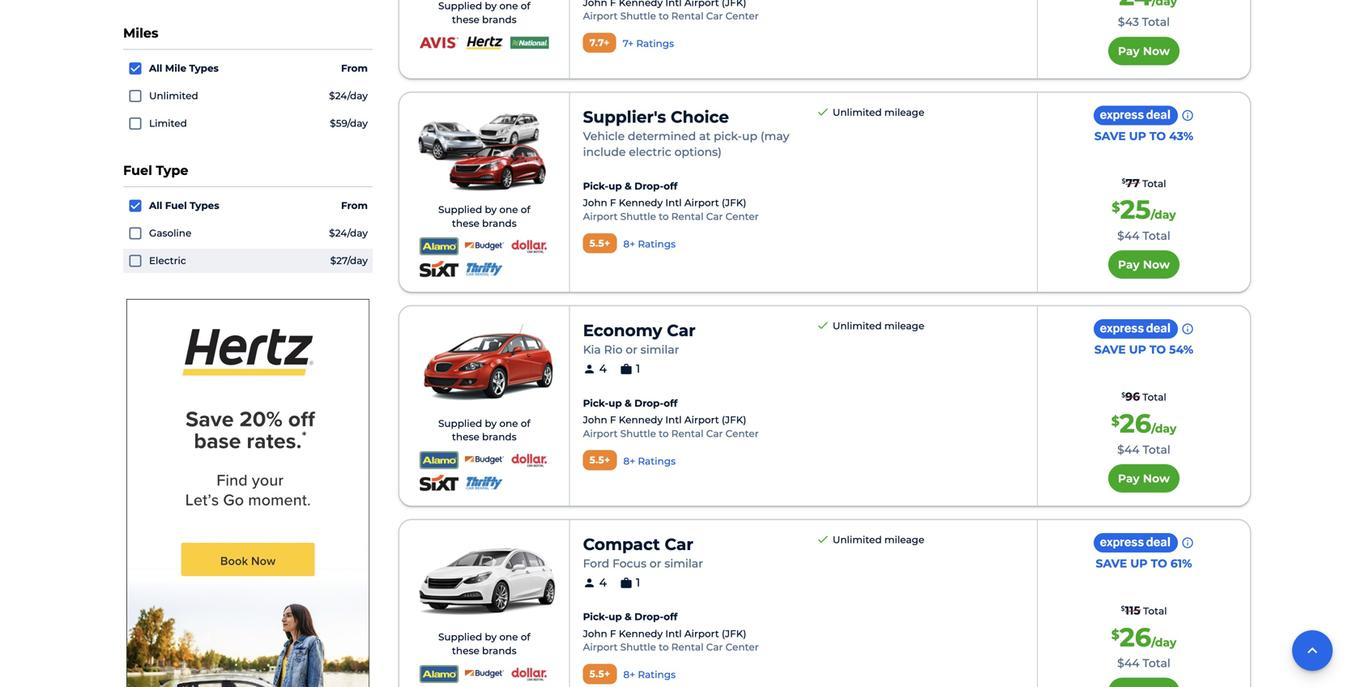 Task type: locate. For each thing, give the bounding box(es) containing it.
$ 26 /day $44 total down $ 115 total
[[1111, 621, 1177, 670]]

$
[[1122, 177, 1126, 185], [1112, 199, 1120, 215], [1122, 391, 1126, 399], [1111, 413, 1120, 429], [1121, 605, 1125, 613], [1111, 627, 1120, 643]]

0 vertical spatial alamo image
[[420, 450, 458, 470]]

0 vertical spatial /day
[[1151, 208, 1176, 222]]

list containing all mile types
[[123, 56, 373, 136]]

budget image
[[465, 237, 504, 256], [465, 664, 504, 684]]

(jfk) for 25
[[722, 197, 747, 209]]

total right 96
[[1143, 391, 1167, 403]]

john down include
[[583, 197, 607, 209]]

f down focus
[[610, 628, 616, 640]]

1 f from the top
[[610, 197, 616, 209]]

pick- down up to 4 people icon
[[583, 397, 609, 409]]

off down economy car kia rio or similar
[[664, 397, 678, 409]]

unlimited for 25
[[833, 106, 882, 118]]

(jfk)
[[722, 197, 747, 209], [722, 414, 747, 426], [722, 628, 747, 640]]

thrifty image for 25
[[465, 259, 504, 279]]

1 & from the top
[[625, 180, 632, 192]]

2 & from the top
[[625, 397, 632, 409]]

by
[[485, 0, 497, 12], [485, 204, 497, 216], [485, 418, 497, 429], [485, 631, 497, 643]]

3 (jfk) from the top
[[722, 628, 747, 640]]

one down ford focus image
[[499, 631, 518, 643]]

2 by from the top
[[485, 204, 497, 216]]

2 brands from the top
[[482, 217, 517, 229]]

these up budget image
[[452, 431, 480, 443]]

fuel left type
[[123, 162, 152, 178]]

compact car ford focus or similar
[[583, 534, 703, 570]]

similar down 'economy'
[[641, 343, 679, 357]]

$44
[[1117, 229, 1140, 243], [1117, 443, 1140, 456], [1117, 656, 1140, 670]]

unlimited mileage
[[833, 106, 925, 118], [833, 320, 925, 332], [833, 534, 925, 546]]

1 off from the top
[[664, 180, 678, 192]]

2 vertical spatial kennedy
[[619, 628, 663, 640]]

& down economy car kia rio or similar
[[625, 397, 632, 409]]

0 vertical spatial or
[[626, 343, 638, 357]]

similar right focus
[[665, 557, 703, 570]]

0 vertical spatial now
[[1143, 44, 1170, 58]]

2 8+ ratings from the top
[[623, 455, 676, 467]]

1 intl from the top
[[665, 197, 682, 209]]

1 john from the top
[[583, 197, 607, 209]]

supplied by one of these brands
[[438, 0, 530, 25], [438, 204, 530, 229], [438, 418, 530, 443], [438, 631, 530, 657]]

pay for 26
[[1118, 472, 1140, 485]]

up to 1 pieces of luggage image down the rio
[[620, 363, 633, 376]]

2 vertical spatial pay now
[[1118, 472, 1170, 485]]

2 vertical spatial /day
[[1152, 636, 1177, 649]]

1 vertical spatial f
[[610, 414, 616, 426]]

pick-
[[583, 180, 609, 192], [583, 397, 609, 409], [583, 611, 609, 623]]

drop-
[[635, 180, 664, 192], [635, 397, 664, 409], [635, 611, 664, 623]]

4 for 26
[[599, 362, 607, 376]]

supplied for 115
[[438, 631, 482, 643]]

2 from from the top
[[341, 200, 368, 211]]

2 vertical spatial save
[[1096, 557, 1127, 570]]

& down electric
[[625, 180, 632, 192]]

1 from from the top
[[341, 62, 368, 74]]

up to 1 pieces of luggage image down focus
[[620, 576, 633, 589]]

1 pay from the top
[[1118, 44, 1140, 58]]

mileage for 26
[[885, 320, 925, 332]]

$44 for 115
[[1117, 656, 1140, 670]]

f down include
[[610, 197, 616, 209]]

rental
[[671, 10, 704, 22], [671, 211, 704, 222], [671, 428, 704, 439], [671, 642, 704, 653]]

thrifty image
[[465, 259, 504, 279], [465, 473, 504, 493]]

kennedy down the rio
[[619, 414, 663, 426]]

alamo image for 115
[[420, 664, 458, 684]]

4 rental from the top
[[671, 642, 704, 653]]

supplied up budget image
[[438, 418, 482, 429]]

supplied by one of these brands up alamo icon
[[438, 204, 530, 229]]

supplied by one of these brands up the hertz icon
[[438, 0, 530, 25]]

3 one from the top
[[499, 418, 518, 429]]

supplied by one of these brands for 26
[[438, 418, 530, 443]]

$24/day
[[329, 90, 368, 102], [329, 227, 368, 239]]

pay
[[1118, 44, 1140, 58], [1118, 258, 1140, 272], [1118, 472, 1140, 485]]

brands for 25
[[482, 217, 517, 229]]

1 5.5 + from the top
[[590, 237, 610, 249]]

or for 26
[[626, 343, 638, 357]]

these up the hertz icon
[[452, 14, 480, 25]]

2 $44 from the top
[[1117, 443, 1140, 456]]

$44 down 115
[[1117, 656, 1140, 670]]

all right all fuel types 'option'
[[149, 200, 162, 211]]

0 vertical spatial pay now
[[1118, 44, 1170, 58]]

f down the rio
[[610, 414, 616, 426]]

supplier's choice
[[583, 107, 729, 127]]

1 8+ from the top
[[623, 238, 635, 250]]

brands down ford focus image
[[482, 645, 517, 657]]

type
[[156, 162, 188, 178]]

1 vertical spatial 26
[[1120, 621, 1152, 653]]

0 vertical spatial (jfk)
[[722, 197, 747, 209]]

economy
[[583, 321, 662, 340]]

$44 for 96
[[1117, 443, 1140, 456]]

/day for 96
[[1152, 422, 1177, 436]]

$44 down 25
[[1117, 229, 1140, 243]]

3 drop- from the top
[[635, 611, 664, 623]]

0 vertical spatial pay now button
[[1108, 37, 1180, 65]]

$24/day up "$27/day"
[[329, 227, 368, 239]]

$43
[[1118, 15, 1139, 29]]

one up budget image
[[499, 418, 518, 429]]

3 of from the top
[[521, 418, 530, 429]]

supplied by one of these brands up budget image
[[438, 418, 530, 443]]

0 vertical spatial all
[[149, 62, 162, 74]]

0 vertical spatial mileage
[[885, 106, 925, 118]]

pay now for 25
[[1118, 258, 1170, 272]]

1 8+ ratings from the top
[[623, 238, 676, 250]]

1 vertical spatial mileage
[[885, 320, 925, 332]]

0 vertical spatial 4
[[599, 362, 607, 376]]

similar for 26
[[641, 343, 679, 357]]

0 vertical spatial from
[[341, 62, 368, 74]]

1 list from the top
[[123, 56, 373, 136]]

0 vertical spatial john
[[583, 197, 607, 209]]

john down up to 4 people image
[[583, 628, 607, 640]]

1 vertical spatial pick-up & drop-off john f kennedy intl airport (jfk) airport shuttle to rental car center
[[583, 397, 759, 439]]

kia rio image
[[400, 319, 569, 410]]

2 up to 1 pieces of luggage image from the top
[[620, 576, 633, 589]]

pay now button for 26
[[1108, 464, 1180, 493]]

pick-up & drop-off john f kennedy intl airport (jfk) airport shuttle to rental car center for 25
[[583, 180, 759, 222]]

1 vertical spatial save
[[1095, 343, 1126, 357]]

up to 1 pieces of luggage image
[[620, 363, 633, 376], [620, 576, 633, 589]]

&
[[625, 180, 632, 192], [625, 397, 632, 409], [625, 611, 632, 623]]

2 vertical spatial john
[[583, 628, 607, 640]]

total inside the $ 96 total
[[1143, 391, 1167, 403]]

or right focus
[[650, 557, 662, 570]]

2 vertical spatial pick-up & drop-off john f kennedy intl airport (jfk) airport shuttle to rental car center
[[583, 611, 759, 653]]

kennedy for 26
[[619, 414, 663, 426]]

up to 1 pieces of luggage image for 26
[[620, 363, 633, 376]]

0 vertical spatial dollar image
[[510, 450, 549, 470]]

$ 26 /day $44 total down the $ 96 total
[[1111, 408, 1177, 456]]

$ 26 /day $44 total
[[1111, 408, 1177, 456], [1111, 621, 1177, 670]]

limited
[[149, 117, 187, 129]]

total right 77
[[1143, 178, 1166, 189]]

types
[[189, 62, 219, 74], [190, 200, 219, 211]]

1 vertical spatial pay
[[1118, 258, 1140, 272]]

save up to 61%
[[1096, 557, 1192, 570]]

shuttle for 25
[[620, 211, 656, 222]]

options)
[[675, 145, 722, 159]]

up left 61%
[[1131, 557, 1148, 570]]

2 vertical spatial mileage
[[885, 534, 925, 546]]

car inside economy car kia rio or similar
[[667, 321, 696, 340]]

4
[[599, 362, 607, 376], [599, 576, 607, 589]]

shuttle
[[620, 10, 656, 22], [620, 211, 656, 222], [620, 428, 656, 439], [620, 642, 656, 653]]

budget image for 115
[[465, 664, 504, 684]]

1 vertical spatial $44
[[1117, 443, 1140, 456]]

3 by from the top
[[485, 418, 497, 429]]

fuel up gasoline
[[165, 200, 187, 211]]

1 these from the top
[[452, 14, 480, 25]]

3 8+ from the top
[[623, 669, 635, 681]]

types right the mile
[[189, 62, 219, 74]]

john
[[583, 197, 607, 209], [583, 414, 607, 426], [583, 628, 607, 640]]

economy car kia rio or similar
[[583, 321, 696, 357]]

8+ ratings for 26
[[623, 455, 676, 467]]

1 (jfk) from the top
[[722, 197, 747, 209]]

5.5 + for 26
[[590, 454, 610, 466]]

list containing all fuel types
[[123, 193, 373, 273]]

drop- down electric
[[635, 180, 664, 192]]

2 vertical spatial &
[[625, 611, 632, 623]]

brands up the hertz icon
[[482, 14, 517, 25]]

off down compact car ford focus or similar at the bottom of page
[[664, 611, 678, 623]]

2 5.5 + from the top
[[590, 454, 610, 466]]

of for 25
[[521, 204, 530, 216]]

list for fuel type
[[123, 193, 373, 273]]

0 vertical spatial fuel
[[123, 162, 152, 178]]

vehicle
[[583, 129, 625, 143]]

8+ for 26
[[623, 455, 635, 467]]

3 intl from the top
[[665, 628, 682, 640]]

0 vertical spatial 5.5
[[590, 237, 604, 249]]

1 vertical spatial $ 26 /day $44 total
[[1111, 621, 1177, 670]]

supplied
[[438, 0, 482, 12], [438, 204, 482, 216], [438, 418, 482, 429], [438, 631, 482, 643]]

of up dollar image
[[521, 204, 530, 216]]

1 vertical spatial (jfk)
[[722, 414, 747, 426]]

+
[[604, 37, 610, 49], [604, 237, 610, 249], [604, 454, 610, 466], [604, 668, 610, 680]]

0 vertical spatial save
[[1095, 129, 1126, 143]]

4 right up to 4 people image
[[599, 576, 607, 589]]

/day down $ 115 total
[[1152, 636, 1177, 649]]

2 4 from the top
[[599, 576, 607, 589]]

fuel
[[123, 162, 152, 178], [165, 200, 187, 211]]

2 vertical spatial f
[[610, 628, 616, 640]]

1 vertical spatial all
[[149, 200, 162, 211]]

similar inside economy car kia rio or similar
[[641, 343, 679, 357]]

airport
[[583, 10, 618, 22], [684, 197, 719, 209], [583, 211, 618, 222], [684, 414, 719, 426], [583, 428, 618, 439], [684, 628, 719, 640], [583, 642, 618, 653]]

pick- for 26
[[583, 397, 609, 409]]

brands for 26
[[482, 431, 517, 443]]

$ inside the $ 96 total
[[1122, 391, 1126, 399]]

of down the kia rio image
[[521, 418, 530, 429]]

1 vertical spatial list
[[123, 193, 373, 273]]

partner rating tooltip element for 115
[[623, 668, 676, 682]]

1 vertical spatial alamo image
[[420, 664, 458, 684]]

2 + from the top
[[604, 237, 610, 249]]

Gasoline checkbox
[[128, 228, 139, 239]]

center
[[726, 10, 759, 22], [726, 211, 759, 222], [726, 428, 759, 439], [726, 642, 759, 653]]

kennedy
[[619, 197, 663, 209], [619, 414, 663, 426], [619, 628, 663, 640]]

& down focus
[[625, 611, 632, 623]]

1 vertical spatial 1
[[636, 576, 640, 589]]

supplied by one of these brands down ford focus image
[[438, 631, 530, 657]]

3 pay from the top
[[1118, 472, 1140, 485]]

0 vertical spatial types
[[189, 62, 219, 74]]

mile
[[165, 62, 186, 74]]

7+ ratings
[[623, 38, 674, 50]]

2 center from the top
[[726, 211, 759, 222]]

$44 inside $ 25 /day $44 total
[[1117, 229, 1140, 243]]

supplied up alamo icon
[[438, 204, 482, 216]]

kia
[[583, 343, 601, 357]]

0 vertical spatial &
[[625, 180, 632, 192]]

2 shuttle from the top
[[620, 211, 656, 222]]

3 brands from the top
[[482, 431, 517, 443]]

1 5.5 from the top
[[590, 237, 604, 249]]

similar for 115
[[665, 557, 703, 570]]

0 vertical spatial pick-up & drop-off john f kennedy intl airport (jfk) airport shuttle to rental car center
[[583, 180, 759, 222]]

types up gasoline
[[190, 200, 219, 211]]

+ for 115
[[604, 668, 610, 680]]

3 these from the top
[[452, 431, 480, 443]]

0 vertical spatial 8+ ratings
[[623, 238, 676, 250]]

0 vertical spatial $24/day
[[329, 90, 368, 102]]

car
[[706, 10, 723, 22], [706, 211, 723, 222], [667, 321, 696, 340], [706, 428, 723, 439], [665, 534, 694, 554], [706, 642, 723, 653]]

0 vertical spatial $ 26 /day $44 total
[[1111, 408, 1177, 456]]

1 up to 1 pieces of luggage image from the top
[[620, 363, 633, 376]]

0 horizontal spatial or
[[626, 343, 638, 357]]

1
[[636, 362, 640, 376], [636, 576, 640, 589]]

1 vertical spatial up to 1 pieces of luggage image
[[620, 576, 633, 589]]

off for 26
[[664, 397, 678, 409]]

4 right up to 4 people icon
[[599, 362, 607, 376]]

1 vertical spatial 8+
[[623, 455, 635, 467]]

supplied for 26
[[438, 418, 482, 429]]

1 vertical spatial dollar image
[[510, 664, 549, 684]]

save up to 54%
[[1095, 343, 1194, 357]]

4 these from the top
[[452, 645, 480, 657]]

pay now for 26
[[1118, 472, 1170, 485]]

0 vertical spatial pay
[[1118, 44, 1140, 58]]

0 vertical spatial 5.5 +
[[590, 237, 610, 249]]

sixt image for 25
[[420, 259, 458, 279]]

all mile types
[[149, 62, 219, 74]]

/day
[[1151, 208, 1176, 222], [1152, 422, 1177, 436], [1152, 636, 1177, 649]]

intl for 26
[[665, 414, 682, 426]]

2 pick- from the top
[[583, 397, 609, 409]]

partner rating tooltip element for 25
[[623, 237, 676, 251]]

drop- for 25
[[635, 180, 664, 192]]

0 vertical spatial list
[[123, 56, 373, 136]]

one for 26
[[499, 418, 518, 429]]

dollar image for 26
[[510, 450, 549, 470]]

these for 115
[[452, 645, 480, 657]]

total
[[1142, 15, 1170, 29], [1143, 178, 1166, 189], [1143, 229, 1171, 243], [1143, 391, 1167, 403], [1143, 443, 1171, 456], [1143, 605, 1167, 617], [1143, 656, 1171, 670]]

1 vertical spatial types
[[190, 200, 219, 211]]

0 vertical spatial drop-
[[635, 180, 664, 192]]

8+ ratings
[[623, 238, 676, 250], [623, 455, 676, 467], [623, 669, 676, 681]]

2 vertical spatial (jfk)
[[722, 628, 747, 640]]

all left the mile
[[149, 62, 162, 74]]

61%
[[1171, 557, 1192, 570]]

1 vertical spatial $24/day
[[329, 227, 368, 239]]

rental for 25
[[671, 211, 704, 222]]

mileage
[[885, 106, 925, 118], [885, 320, 925, 332], [885, 534, 925, 546]]

1 vertical spatial unlimited mileage
[[833, 320, 925, 332]]

brands up dollar image
[[482, 217, 517, 229]]

supplied down ford focus image
[[438, 631, 482, 643]]

2 vertical spatial off
[[664, 611, 678, 623]]

1 dollar image from the top
[[510, 450, 549, 470]]

2 (jfk) from the top
[[722, 414, 747, 426]]

f
[[610, 197, 616, 209], [610, 414, 616, 426], [610, 628, 616, 640]]

7+
[[623, 38, 634, 50]]

2 kennedy from the top
[[619, 414, 663, 426]]

1 vertical spatial thrifty image
[[465, 473, 504, 493]]

2 1 from the top
[[636, 576, 640, 589]]

2 vertical spatial pay
[[1118, 472, 1140, 485]]

2 thrifty image from the top
[[465, 473, 504, 493]]

8+ for 25
[[623, 238, 635, 250]]

f for 26
[[610, 414, 616, 426]]

save up 96
[[1095, 343, 1126, 357]]

save up 77
[[1095, 129, 1126, 143]]

1 vertical spatial off
[[664, 397, 678, 409]]

one for 25
[[499, 204, 518, 216]]

1 horizontal spatial fuel
[[165, 200, 187, 211]]

or inside compact car ford focus or similar
[[650, 557, 662, 570]]

total right 115
[[1143, 605, 1167, 617]]

these down ford focus image
[[452, 645, 480, 657]]

2 vertical spatial pay now button
[[1108, 464, 1180, 493]]

4 center from the top
[[726, 642, 759, 653]]

1 vertical spatial 5.5 +
[[590, 454, 610, 466]]

2 8+ from the top
[[623, 455, 635, 467]]

1 vertical spatial sixt image
[[420, 473, 458, 493]]

$24/day up $59/day
[[329, 90, 368, 102]]

2 supplied by one of these brands from the top
[[438, 204, 530, 229]]

2 pick-up & drop-off john f kennedy intl airport (jfk) airport shuttle to rental car center from the top
[[583, 397, 759, 439]]

1 vertical spatial john
[[583, 414, 607, 426]]

8+
[[623, 238, 635, 250], [623, 455, 635, 467], [623, 669, 635, 681]]

up
[[742, 129, 758, 143], [1129, 129, 1146, 143], [609, 180, 622, 192], [1129, 343, 1147, 357], [609, 397, 622, 409], [1131, 557, 1148, 570], [609, 611, 622, 623]]

1 alamo image from the top
[[420, 450, 458, 470]]

from for miles
[[341, 62, 368, 74]]

1 down focus
[[636, 576, 640, 589]]

off down electric
[[664, 180, 678, 192]]

pay now button
[[1108, 37, 1180, 65], [1108, 250, 1180, 279], [1108, 464, 1180, 493]]

5.5
[[590, 237, 604, 249], [590, 454, 604, 466], [590, 668, 604, 680]]

or right the rio
[[626, 343, 638, 357]]

pick- down up to 4 people image
[[583, 611, 609, 623]]

2 sixt image from the top
[[420, 473, 458, 493]]

$24/day for miles
[[329, 90, 368, 102]]

1 drop- from the top
[[635, 180, 664, 192]]

kennedy down focus
[[619, 628, 663, 640]]

drop- down economy car kia rio or similar
[[635, 397, 664, 409]]

1 vertical spatial 8+ ratings
[[623, 455, 676, 467]]

3 john from the top
[[583, 628, 607, 640]]

now
[[1143, 44, 1170, 58], [1143, 258, 1170, 272], [1143, 472, 1170, 485]]

alamo image
[[420, 237, 458, 256]]

kennedy down electric
[[619, 197, 663, 209]]

of up national icon
[[521, 0, 530, 12]]

include
[[583, 145, 626, 159]]

26
[[1120, 408, 1152, 439], [1120, 621, 1152, 653]]

3 pay now from the top
[[1118, 472, 1170, 485]]

2 26 from the top
[[1120, 621, 1152, 653]]

0 vertical spatial kennedy
[[619, 197, 663, 209]]

1 vertical spatial /day
[[1152, 422, 1177, 436]]

4 shuttle from the top
[[620, 642, 656, 653]]

1 vertical spatial fuel
[[165, 200, 187, 211]]

0 horizontal spatial fuel
[[123, 162, 152, 178]]

2 vertical spatial $44
[[1117, 656, 1140, 670]]

these
[[452, 14, 480, 25], [452, 217, 480, 229], [452, 431, 480, 443], [452, 645, 480, 657]]

1 vertical spatial or
[[650, 557, 662, 570]]

save up 115
[[1096, 557, 1127, 570]]

1 vertical spatial now
[[1143, 258, 1170, 272]]

list
[[123, 56, 373, 136], [123, 193, 373, 273]]

1 $44 from the top
[[1117, 229, 1140, 243]]

2 vertical spatial unlimited mileage
[[833, 534, 925, 546]]

1 by from the top
[[485, 0, 497, 12]]

pick-up & drop-off john f kennedy intl airport (jfk) airport shuttle to rental car center
[[583, 180, 759, 222], [583, 397, 759, 439], [583, 611, 759, 653]]

3 rental from the top
[[671, 428, 704, 439]]

brands up budget image
[[482, 431, 517, 443]]

of
[[521, 0, 530, 12], [521, 204, 530, 216], [521, 418, 530, 429], [521, 631, 530, 643]]

alamo image
[[420, 450, 458, 470], [420, 664, 458, 684]]

one for 115
[[499, 631, 518, 643]]

one up national icon
[[499, 0, 518, 12]]

ratings for 25
[[638, 238, 676, 250]]

intl for 25
[[665, 197, 682, 209]]

0 vertical spatial unlimited mileage
[[833, 106, 925, 118]]

from
[[341, 62, 368, 74], [341, 200, 368, 211]]

1 down economy car kia rio or similar
[[636, 362, 640, 376]]

center for 26
[[726, 428, 759, 439]]

/day for 115
[[1152, 636, 1177, 649]]

1 pick- from the top
[[583, 180, 609, 192]]

john down up to 4 people icon
[[583, 414, 607, 426]]

1 all from the top
[[149, 62, 162, 74]]

1 vertical spatial pick-
[[583, 397, 609, 409]]

2 rental from the top
[[671, 211, 704, 222]]

similar
[[641, 343, 679, 357], [665, 557, 703, 570]]

/day down $ 77 total
[[1151, 208, 1176, 222]]

& for 26
[[625, 397, 632, 409]]

4 one from the top
[[499, 631, 518, 643]]

3 + from the top
[[604, 454, 610, 466]]

4 supplied from the top
[[438, 631, 482, 643]]

2 vertical spatial 8+ ratings
[[623, 669, 676, 681]]

from up "$27/day"
[[341, 200, 368, 211]]

save
[[1095, 129, 1126, 143], [1095, 343, 1126, 357], [1096, 557, 1127, 570]]

rio
[[604, 343, 623, 357]]

1 budget image from the top
[[465, 237, 504, 256]]

sixt image
[[420, 259, 458, 279], [420, 473, 458, 493]]

center for 115
[[726, 642, 759, 653]]

3 center from the top
[[726, 428, 759, 439]]

1 $ 26 /day $44 total from the top
[[1111, 408, 1177, 456]]

total inside $ 77 total
[[1143, 178, 1166, 189]]

(may include electric options)
[[583, 129, 789, 159]]

0 vertical spatial similar
[[641, 343, 679, 357]]

4 of from the top
[[521, 631, 530, 643]]

from up $59/day
[[341, 62, 368, 74]]

3 now from the top
[[1143, 472, 1170, 485]]

$ inside $ 77 total
[[1122, 177, 1126, 185]]

intl
[[665, 197, 682, 209], [665, 414, 682, 426], [665, 628, 682, 640]]

supplied up avis image
[[438, 0, 482, 12]]

0 vertical spatial 1
[[636, 362, 640, 376]]

26 down 115
[[1120, 621, 1152, 653]]

similar inside compact car ford focus or similar
[[665, 557, 703, 570]]

3 pay now button from the top
[[1108, 464, 1180, 493]]

3 supplied from the top
[[438, 418, 482, 429]]

kennedy for 25
[[619, 197, 663, 209]]

or
[[626, 343, 638, 357], [650, 557, 662, 570]]

by for 115
[[485, 631, 497, 643]]

5.5 +
[[590, 237, 610, 249], [590, 454, 610, 466], [590, 668, 610, 680]]

pay now
[[1118, 44, 1170, 58], [1118, 258, 1170, 272], [1118, 472, 1170, 485]]

1 supplied from the top
[[438, 0, 482, 12]]

1 thrifty image from the top
[[465, 259, 504, 279]]

electric
[[629, 145, 671, 159]]

up down the rio
[[609, 397, 622, 409]]

2 these from the top
[[452, 217, 480, 229]]

+ for 26
[[604, 454, 610, 466]]

unlimited mileage for 26
[[833, 320, 925, 332]]

4 by from the top
[[485, 631, 497, 643]]

of down ford focus image
[[521, 631, 530, 643]]

one up dollar image
[[499, 204, 518, 216]]

1 vertical spatial pay now
[[1118, 258, 1170, 272]]

& for 25
[[625, 180, 632, 192]]

to
[[659, 10, 669, 22], [1150, 129, 1166, 143], [659, 211, 669, 222], [1150, 343, 1166, 357], [659, 428, 669, 439], [1151, 557, 1167, 570], [659, 642, 669, 653]]

0 vertical spatial thrifty image
[[465, 259, 504, 279]]

/day down the $ 96 total
[[1152, 422, 1177, 436]]

2 supplied from the top
[[438, 204, 482, 216]]

7.7 +
[[590, 37, 610, 49]]

partner rating tooltip element
[[623, 37, 674, 51], [623, 237, 676, 251], [623, 454, 676, 468], [623, 668, 676, 682]]

2 5.5 from the top
[[590, 454, 604, 466]]

1 vertical spatial pay now button
[[1108, 250, 1180, 279]]

0 vertical spatial intl
[[665, 197, 682, 209]]

drop- down focus
[[635, 611, 664, 623]]

1 vertical spatial drop-
[[635, 397, 664, 409]]

all
[[149, 62, 162, 74], [149, 200, 162, 211]]

1 sixt image from the top
[[420, 259, 458, 279]]

dollar image
[[510, 450, 549, 470], [510, 664, 549, 684]]

$44 down 96
[[1117, 443, 1140, 456]]

1 vertical spatial 4
[[599, 576, 607, 589]]

these up alamo icon
[[452, 217, 480, 229]]

1 vertical spatial budget image
[[465, 664, 504, 684]]

1 horizontal spatial or
[[650, 557, 662, 570]]

1 vertical spatial similar
[[665, 557, 703, 570]]

2 vertical spatial drop-
[[635, 611, 664, 623]]

types for miles
[[189, 62, 219, 74]]

2 budget image from the top
[[465, 664, 504, 684]]

2 dollar image from the top
[[510, 664, 549, 684]]

2 off from the top
[[664, 397, 678, 409]]

/day for 77
[[1151, 208, 1176, 222]]

0 vertical spatial f
[[610, 197, 616, 209]]

up left 43%
[[1129, 129, 1146, 143]]

0 vertical spatial 26
[[1120, 408, 1152, 439]]

4 brands from the top
[[482, 645, 517, 657]]

pick- down include
[[583, 180, 609, 192]]

54%
[[1169, 343, 1194, 357]]

or inside economy car kia rio or similar
[[626, 343, 638, 357]]

off
[[664, 180, 678, 192], [664, 397, 678, 409], [664, 611, 678, 623]]

115
[[1125, 604, 1141, 617]]

all for miles
[[149, 62, 162, 74]]

total down 25
[[1143, 229, 1171, 243]]

/day inside $ 25 /day $44 total
[[1151, 208, 1176, 222]]

2 all from the top
[[149, 200, 162, 211]]

26 down 96
[[1120, 408, 1152, 439]]

1 vertical spatial kennedy
[[619, 414, 663, 426]]

ratings
[[636, 38, 674, 50], [638, 238, 676, 250], [638, 455, 676, 467], [638, 669, 676, 681]]

budget image
[[465, 450, 504, 470]]

2 vertical spatial 5.5 +
[[590, 668, 610, 680]]

0 vertical spatial off
[[664, 180, 678, 192]]

2 vertical spatial pick-
[[583, 611, 609, 623]]

2 vertical spatial 5.5
[[590, 668, 604, 680]]

brands
[[482, 14, 517, 25], [482, 217, 517, 229], [482, 431, 517, 443], [482, 645, 517, 657]]

1 vertical spatial &
[[625, 397, 632, 409]]

1 vertical spatial intl
[[665, 414, 682, 426]]

4 + from the top
[[604, 668, 610, 680]]

up to 1 pieces of luggage image for 115
[[620, 576, 633, 589]]

partner rating tooltip element containing 7+ ratings
[[623, 37, 674, 51]]

All Fuel Types checkbox
[[128, 200, 139, 211]]

2 john from the top
[[583, 414, 607, 426]]

fuel type
[[123, 162, 188, 178]]

3 shuttle from the top
[[620, 428, 656, 439]]

$44 for 77
[[1117, 229, 1140, 243]]

0 vertical spatial up to 1 pieces of luggage image
[[620, 363, 633, 376]]

1 pick-up & drop-off john f kennedy intl airport (jfk) airport shuttle to rental car center from the top
[[583, 180, 759, 222]]

0 vertical spatial sixt image
[[420, 259, 458, 279]]

1 supplied by one of these brands from the top
[[438, 0, 530, 25]]



Task type: describe. For each thing, give the bounding box(es) containing it.
1 one from the top
[[499, 0, 518, 12]]

(jfk) for 26
[[722, 414, 747, 426]]

$43 total
[[1118, 15, 1170, 29]]

1 for 26
[[636, 362, 640, 376]]

Unlimited checkbox
[[128, 90, 139, 102]]

$59/day
[[330, 117, 368, 129]]

1 pay now from the top
[[1118, 44, 1170, 58]]

up to 4 people image
[[583, 363, 596, 376]]

ford focus image
[[400, 533, 569, 624]]

rental for 115
[[671, 642, 704, 653]]

now for 26
[[1143, 472, 1170, 485]]

save for 25
[[1095, 129, 1126, 143]]

airport shuttle to rental car center
[[583, 10, 759, 22]]

shuttle for 26
[[620, 428, 656, 439]]

96
[[1126, 390, 1140, 404]]

up left 54%
[[1129, 343, 1147, 357]]

1 of from the top
[[521, 0, 530, 12]]

unlimited for 26
[[833, 320, 882, 332]]

up left (may at right top
[[742, 129, 758, 143]]

partner rating tooltip element for 26
[[623, 454, 676, 468]]

dollar image for 115
[[510, 664, 549, 684]]

26 for 96
[[1120, 408, 1152, 439]]

supplier's
[[583, 107, 666, 127]]

advertisement element
[[126, 299, 369, 687]]

total down the $ 96 total
[[1143, 443, 1171, 456]]

or for 115
[[650, 557, 662, 570]]

f for 25
[[610, 197, 616, 209]]

26 for 115
[[1120, 621, 1152, 653]]

up down include
[[609, 180, 622, 192]]

up down focus
[[609, 611, 622, 623]]

5.5 for 25
[[590, 237, 604, 249]]

by for 25
[[485, 204, 497, 216]]

3 off from the top
[[664, 611, 678, 623]]

3 pick- from the top
[[583, 611, 609, 623]]

$ inside $ 25 /day $44 total
[[1112, 199, 1120, 215]]

alamo image for 26
[[420, 450, 458, 470]]

All Mile Types checkbox
[[128, 63, 139, 74]]

total inside $ 115 total
[[1143, 605, 1167, 617]]

ford
[[583, 557, 610, 570]]

3 8+ ratings from the top
[[623, 669, 676, 681]]

supplied for 25
[[438, 204, 482, 216]]

compact
[[583, 534, 660, 554]]

hertz image
[[465, 33, 504, 52]]

these for 26
[[452, 431, 480, 443]]

list for miles
[[123, 56, 373, 136]]

pick- for 25
[[583, 180, 609, 192]]

types for fuel type
[[190, 200, 219, 211]]

43%
[[1169, 129, 1194, 143]]

1 brands from the top
[[482, 14, 517, 25]]

of for 26
[[521, 418, 530, 429]]

unlimited mileage for 25
[[833, 106, 925, 118]]

unlimited for 115
[[833, 534, 882, 546]]

mileage for 25
[[885, 106, 925, 118]]

by for 26
[[485, 418, 497, 429]]

$24/day for fuel type
[[329, 227, 368, 239]]

rental for 26
[[671, 428, 704, 439]]

total inside $ 25 /day $44 total
[[1143, 229, 1171, 243]]

$ 96 total
[[1122, 390, 1167, 404]]

$27/day
[[330, 255, 368, 266]]

center for 25
[[726, 211, 759, 222]]

5.5 + for 25
[[590, 237, 610, 249]]

25
[[1120, 194, 1151, 225]]

1 center from the top
[[726, 10, 759, 22]]

$ 77 total
[[1122, 176, 1166, 190]]

national image
[[510, 33, 549, 52]]

3 f from the top
[[610, 628, 616, 640]]

budget image for 25
[[465, 237, 504, 256]]

ratings for 26
[[638, 455, 676, 467]]

supplied by one of these brands for 115
[[438, 631, 530, 657]]

4 for 115
[[599, 576, 607, 589]]

dollar image
[[510, 237, 549, 256]]

all for fuel type
[[149, 200, 162, 211]]

77
[[1126, 176, 1140, 190]]

up to 4 people image
[[583, 576, 596, 589]]

1 for 115
[[636, 576, 640, 589]]

$ 26 /day $44 total for 96
[[1111, 408, 1177, 456]]

sixt image for 26
[[420, 473, 458, 493]]

supplied by one of these brands for 25
[[438, 204, 530, 229]]

1 pay now button from the top
[[1108, 37, 1180, 65]]

ratings for 115
[[638, 669, 676, 681]]

Electric checkbox
[[128, 255, 139, 266]]

pay for 25
[[1118, 258, 1140, 272]]

3 & from the top
[[625, 611, 632, 623]]

john for 26
[[583, 414, 607, 426]]

$ 25 /day $44 total
[[1112, 194, 1176, 243]]

avis image
[[420, 33, 458, 52]]

off for 25
[[664, 180, 678, 192]]

of for 115
[[521, 631, 530, 643]]

$ 115 total
[[1121, 604, 1167, 617]]

shuttle for 115
[[620, 642, 656, 653]]

pay now button for 25
[[1108, 250, 1180, 279]]

determined
[[628, 129, 696, 143]]

miles
[[123, 25, 158, 41]]

(may
[[761, 129, 789, 143]]

$ inside $ 115 total
[[1121, 605, 1125, 613]]

from for fuel type
[[341, 200, 368, 211]]

all fuel types
[[149, 200, 219, 211]]

1 shuttle from the top
[[620, 10, 656, 22]]

5.5 for 26
[[590, 454, 604, 466]]

save up to 43%
[[1095, 129, 1194, 143]]

3 kennedy from the top
[[619, 628, 663, 640]]

3 mileage from the top
[[885, 534, 925, 546]]

focus
[[613, 557, 647, 570]]

1 rental from the top
[[671, 10, 704, 22]]

brands for 115
[[482, 645, 517, 657]]

vehicle determined at pick-up
[[583, 129, 758, 143]]

pick-up & drop-off john f kennedy intl airport (jfk) airport shuttle to rental car center for 26
[[583, 397, 759, 439]]

8+ ratings for 25
[[623, 238, 676, 250]]

+ for 25
[[604, 237, 610, 249]]

total right $43
[[1142, 15, 1170, 29]]

3 5.5 from the top
[[590, 668, 604, 680]]

now for 25
[[1143, 258, 1170, 272]]

at
[[699, 129, 711, 143]]

Limited checkbox
[[128, 118, 139, 129]]

7.7
[[590, 37, 604, 49]]

drop- for 26
[[635, 397, 664, 409]]

$ 26 /day $44 total for 115
[[1111, 621, 1177, 670]]

car inside compact car ford focus or similar
[[665, 534, 694, 554]]

1 now from the top
[[1143, 44, 1170, 58]]

save for 26
[[1095, 343, 1126, 357]]

john for 25
[[583, 197, 607, 209]]

pick-
[[714, 129, 742, 143]]

1 + from the top
[[604, 37, 610, 49]]

3 5.5 + from the top
[[590, 668, 610, 680]]

total down $ 115 total
[[1143, 656, 1171, 670]]

gasoline
[[149, 227, 191, 239]]

these for 25
[[452, 217, 480, 229]]

3 pick-up & drop-off john f kennedy intl airport (jfk) airport shuttle to rental car center from the top
[[583, 611, 759, 653]]

3 unlimited mileage from the top
[[833, 534, 925, 546]]

electric
[[149, 255, 186, 266]]

choice
[[671, 107, 729, 127]]



Task type: vqa. For each thing, say whether or not it's contained in the screenshot.
Fort Lauderdale image
no



